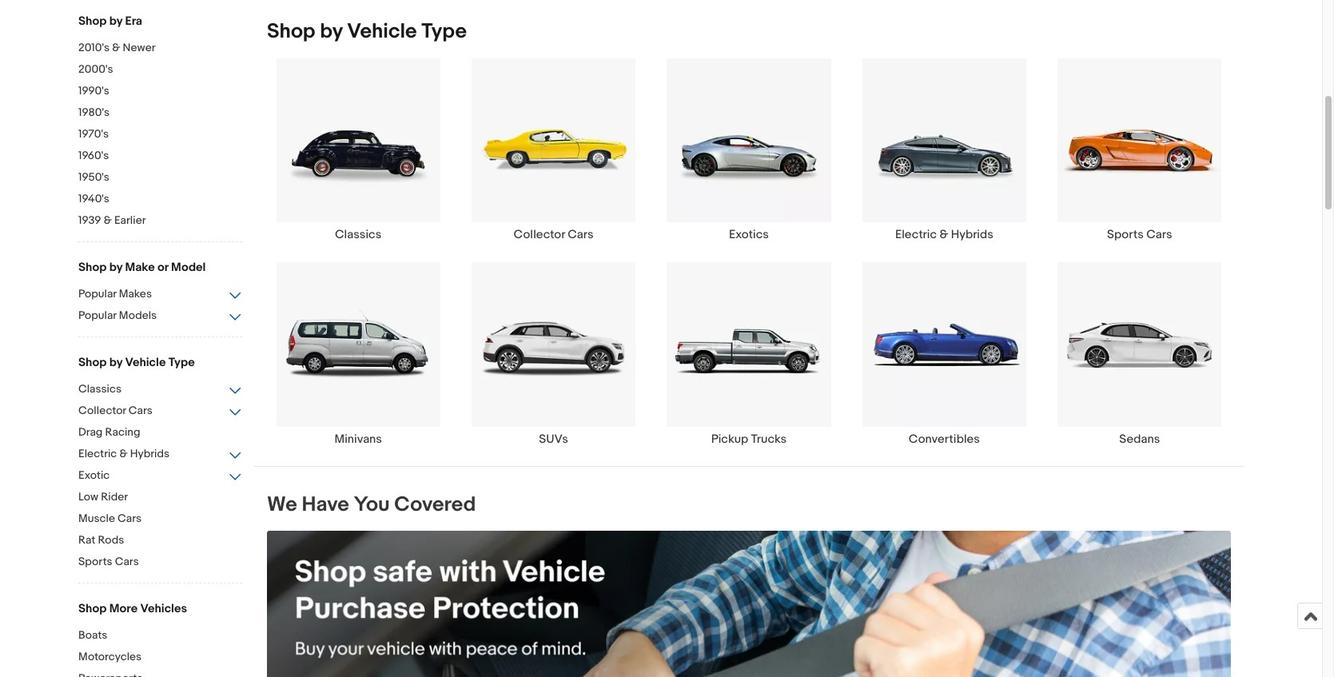 Task type: locate. For each thing, give the bounding box(es) containing it.
rods
[[98, 533, 124, 547]]

collector cars link
[[456, 58, 652, 243]]

collector
[[514, 227, 565, 243], [78, 404, 126, 417]]

1960's
[[78, 149, 109, 162]]

newer
[[123, 41, 156, 54]]

sedans link
[[1042, 262, 1238, 447]]

0 vertical spatial vehicle
[[347, 19, 417, 44]]

classics
[[335, 227, 382, 243], [78, 382, 122, 396]]

shop more vehicles
[[78, 601, 187, 617]]

classics for classics collector cars drag racing electric & hybrids exotic low rider muscle cars rat rods sports cars
[[78, 382, 122, 396]]

shop for the 'minivans' link
[[267, 19, 316, 44]]

1 horizontal spatial classics
[[335, 227, 382, 243]]

1 vertical spatial type
[[168, 355, 195, 370]]

exotic
[[78, 469, 110, 482]]

classics collector cars drag racing electric & hybrids exotic low rider muscle cars rat rods sports cars
[[78, 382, 170, 569]]

0 vertical spatial classics
[[335, 227, 382, 243]]

0 vertical spatial electric
[[896, 227, 937, 243]]

0 horizontal spatial electric
[[78, 447, 117, 461]]

cars
[[568, 227, 594, 243], [1147, 227, 1173, 243], [129, 404, 153, 417], [118, 512, 142, 525], [115, 555, 139, 569]]

0 vertical spatial hybrids
[[951, 227, 994, 243]]

1 vertical spatial shop by vehicle type
[[78, 355, 195, 370]]

0 vertical spatial sports cars link
[[1042, 58, 1238, 243]]

covered
[[394, 492, 476, 517]]

popular left models
[[78, 309, 116, 322]]

1 vertical spatial vehicle
[[125, 355, 166, 370]]

type
[[422, 19, 467, 44], [168, 355, 195, 370]]

boats
[[78, 629, 107, 642]]

type for drag racing link
[[168, 355, 195, 370]]

sports
[[1108, 227, 1144, 243], [78, 555, 112, 569]]

shop for 1960's link
[[78, 14, 107, 29]]

makes
[[119, 287, 152, 301]]

0 vertical spatial collector
[[514, 227, 565, 243]]

0 horizontal spatial classics
[[78, 382, 122, 396]]

vehicle
[[347, 19, 417, 44], [125, 355, 166, 370]]

by
[[109, 14, 122, 29], [320, 19, 343, 44], [109, 260, 122, 275], [109, 355, 122, 370]]

list
[[254, 58, 1244, 466]]

2 popular from the top
[[78, 309, 116, 322]]

sedans
[[1120, 431, 1161, 447]]

1 horizontal spatial hybrids
[[951, 227, 994, 243]]

1 vertical spatial classics
[[78, 382, 122, 396]]

sports cars link
[[1042, 58, 1238, 243], [78, 555, 242, 570]]

None text field
[[267, 531, 1232, 677]]

0 horizontal spatial vehicle
[[125, 355, 166, 370]]

&
[[112, 41, 120, 54], [104, 214, 112, 227], [940, 227, 949, 243], [120, 447, 128, 461]]

classics button
[[78, 382, 242, 397]]

1940's link
[[78, 192, 242, 207]]

classics link
[[261, 58, 456, 243]]

boats motorcycles
[[78, 629, 142, 664]]

1 vertical spatial sports cars link
[[78, 555, 242, 570]]

0 vertical spatial shop by vehicle type
[[267, 19, 467, 44]]

1 horizontal spatial electric
[[896, 227, 937, 243]]

electric
[[896, 227, 937, 243], [78, 447, 117, 461]]

electric & hybrids link
[[847, 58, 1042, 243]]

1 vertical spatial collector
[[78, 404, 126, 417]]

1 vertical spatial popular
[[78, 309, 116, 322]]

muscle cars link
[[78, 512, 242, 527]]

0 horizontal spatial type
[[168, 355, 195, 370]]

exotics
[[729, 227, 769, 243]]

1 horizontal spatial collector
[[514, 227, 565, 243]]

2010's
[[78, 41, 110, 54]]

pickup
[[712, 431, 749, 447]]

1 horizontal spatial type
[[422, 19, 467, 44]]

shop
[[78, 14, 107, 29], [267, 19, 316, 44], [78, 260, 107, 275], [78, 355, 107, 370], [78, 601, 107, 617]]

popular left makes
[[78, 287, 116, 301]]

list containing classics
[[254, 58, 1244, 466]]

convertibles
[[909, 431, 980, 447]]

1980's link
[[78, 106, 242, 121]]

0 horizontal spatial hybrids
[[130, 447, 170, 461]]

1950's
[[78, 170, 110, 184]]

1 vertical spatial electric
[[78, 447, 117, 461]]

1 vertical spatial sports
[[78, 555, 112, 569]]

shop for low rider link
[[78, 355, 107, 370]]

0 horizontal spatial shop by vehicle type
[[78, 355, 195, 370]]

0 vertical spatial sports
[[1108, 227, 1144, 243]]

low
[[78, 490, 98, 504]]

classics inside classics collector cars drag racing electric & hybrids exotic low rider muscle cars rat rods sports cars
[[78, 382, 122, 396]]

2010's & newer 2000's 1990's 1980's 1970's 1960's 1950's 1940's 1939 & earlier
[[78, 41, 156, 227]]

sports inside classics collector cars drag racing electric & hybrids exotic low rider muscle cars rat rods sports cars
[[78, 555, 112, 569]]

pickup trucks
[[712, 431, 787, 447]]

0 horizontal spatial sports cars link
[[78, 555, 242, 570]]

shop by vehicle type
[[267, 19, 467, 44], [78, 355, 195, 370]]

1 vertical spatial hybrids
[[130, 447, 170, 461]]

1 horizontal spatial shop by vehicle type
[[267, 19, 467, 44]]

0 vertical spatial type
[[422, 19, 467, 44]]

0 horizontal spatial sports
[[78, 555, 112, 569]]

1970's
[[78, 127, 109, 141]]

0 vertical spatial popular
[[78, 287, 116, 301]]

1990's
[[78, 84, 109, 98]]

0 horizontal spatial collector
[[78, 404, 126, 417]]

1 horizontal spatial vehicle
[[347, 19, 417, 44]]

classics inside list
[[335, 227, 382, 243]]

racing
[[105, 425, 140, 439]]

1 horizontal spatial sports
[[1108, 227, 1144, 243]]

models
[[119, 309, 157, 322]]

pickup trucks link
[[652, 262, 847, 447]]

popular
[[78, 287, 116, 301], [78, 309, 116, 322]]

we have you covered with purchase protection image
[[267, 531, 1232, 677]]

1940's
[[78, 192, 109, 206]]

shop by vehicle type for the 'minivans' link
[[267, 19, 467, 44]]

vehicles
[[140, 601, 187, 617]]

hybrids
[[951, 227, 994, 243], [130, 447, 170, 461]]



Task type: vqa. For each thing, say whether or not it's contained in the screenshot.
'your'
no



Task type: describe. For each thing, give the bounding box(es) containing it.
sports inside sports cars link
[[1108, 227, 1144, 243]]

exotic button
[[78, 469, 242, 484]]

1 popular from the top
[[78, 287, 116, 301]]

shop by make or model
[[78, 260, 206, 275]]

1960's link
[[78, 149, 242, 164]]

hybrids inside classics collector cars drag racing electric & hybrids exotic low rider muscle cars rat rods sports cars
[[130, 447, 170, 461]]

more
[[109, 601, 138, 617]]

boats link
[[78, 629, 242, 644]]

by for low rider link
[[109, 355, 122, 370]]

2000's link
[[78, 62, 242, 78]]

collector inside classics collector cars drag racing electric & hybrids exotic low rider muscle cars rat rods sports cars
[[78, 404, 126, 417]]

rat
[[78, 533, 95, 547]]

have
[[302, 492, 349, 517]]

electric & hybrids
[[896, 227, 994, 243]]

1939 & earlier link
[[78, 214, 242, 229]]

2010's & newer link
[[78, 41, 242, 56]]

rider
[[101, 490, 128, 504]]

by for 1960's link
[[109, 14, 122, 29]]

model
[[171, 260, 206, 275]]

2000's
[[78, 62, 113, 76]]

popular makes button
[[78, 287, 242, 302]]

convertibles link
[[847, 262, 1042, 447]]

earlier
[[114, 214, 146, 227]]

make
[[125, 260, 155, 275]]

motorcycles
[[78, 650, 142, 664]]

suvs link
[[456, 262, 652, 447]]

drag racing link
[[78, 425, 242, 441]]

by for the 'minivans' link
[[320, 19, 343, 44]]

electric & hybrids button
[[78, 447, 242, 462]]

shop by era
[[78, 14, 142, 29]]

1 horizontal spatial sports cars link
[[1042, 58, 1238, 243]]

exotics link
[[652, 58, 847, 243]]

collector cars
[[514, 227, 594, 243]]

1990's link
[[78, 84, 242, 99]]

popular makes popular models
[[78, 287, 157, 322]]

popular models button
[[78, 309, 242, 324]]

minivans
[[335, 431, 382, 447]]

1950's link
[[78, 170, 242, 186]]

era
[[125, 14, 142, 29]]

drag
[[78, 425, 103, 439]]

you
[[354, 492, 390, 517]]

rat rods link
[[78, 533, 242, 549]]

suvs
[[539, 431, 568, 447]]

muscle
[[78, 512, 115, 525]]

electric inside classics collector cars drag racing electric & hybrids exotic low rider muscle cars rat rods sports cars
[[78, 447, 117, 461]]

classics for classics
[[335, 227, 382, 243]]

vehicle for the 'minivans' link
[[347, 19, 417, 44]]

motorcycles link
[[78, 650, 242, 665]]

1970's link
[[78, 127, 242, 142]]

or
[[158, 260, 168, 275]]

1939
[[78, 214, 101, 227]]

we have you covered
[[267, 492, 476, 517]]

shop by vehicle type for low rider link
[[78, 355, 195, 370]]

vehicle for low rider link
[[125, 355, 166, 370]]

& inside classics collector cars drag racing electric & hybrids exotic low rider muscle cars rat rods sports cars
[[120, 447, 128, 461]]

low rider link
[[78, 490, 242, 505]]

1980's
[[78, 106, 110, 119]]

type for exotics link
[[422, 19, 467, 44]]

trucks
[[751, 431, 787, 447]]

minivans link
[[261, 262, 456, 447]]

we
[[267, 492, 297, 517]]

sports cars
[[1108, 227, 1173, 243]]

collector cars button
[[78, 404, 242, 419]]



